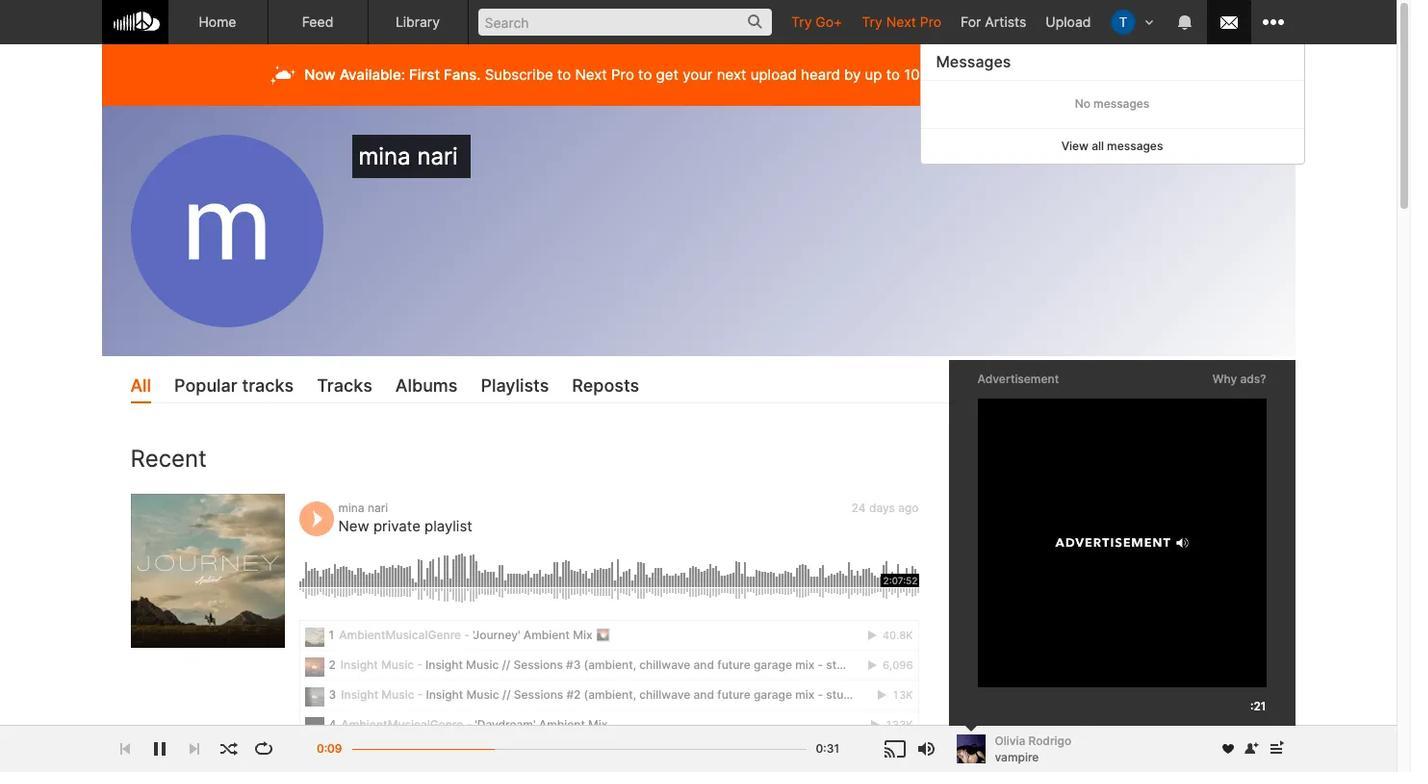 Task type: locate. For each thing, give the bounding box(es) containing it.
24 days ago
[[852, 500, 919, 515]]

private
[[374, 517, 421, 535]]

fans.
[[444, 65, 481, 84]]

kyrro
[[1256, 639, 1289, 656]]

view all messages link
[[921, 129, 1304, 164]]

1 horizontal spatial try
[[862, 13, 883, 30]]

mix
[[1146, 709, 1168, 725]]

mina inside mina nari new private playlist
[[339, 500, 365, 515]]

albums
[[396, 376, 458, 396]]

to right subscribe
[[558, 65, 571, 84]]

'infinite' ambient mix element
[[978, 692, 1026, 741]]

new private playlist link
[[339, 517, 473, 535]]

nari down first
[[417, 143, 458, 170]]

0 horizontal spatial next
[[575, 65, 608, 84]]

upload
[[1046, 13, 1092, 30]]

mina nari's avatar element
[[130, 135, 323, 327]]

1 horizontal spatial pro
[[920, 13, 942, 30]]

2 to from the left
[[639, 65, 652, 84]]

0 horizontal spatial to
[[558, 65, 571, 84]]

now available: first fans. subscribe to next pro to get your next upload heard by up to 100+ listeners. start today
[[305, 65, 1089, 84]]

new private playlist element
[[130, 494, 285, 648]]

try for try go+
[[792, 13, 812, 30]]

messages
[[1094, 96, 1150, 111], [1108, 138, 1164, 153]]

first
[[409, 65, 440, 84]]

vampire
[[995, 750, 1039, 764]]

library link
[[368, 0, 469, 44]]

next
[[887, 13, 917, 30], [575, 65, 608, 84]]

up
[[865, 65, 883, 84]]

3 to from the left
[[887, 65, 900, 84]]

100+
[[904, 65, 939, 84]]

1 horizontal spatial to
[[639, 65, 652, 84]]

next down search search field at the top
[[575, 65, 608, 84]]

tracks
[[242, 376, 294, 396]]

all link
[[130, 371, 151, 404]]

all
[[130, 376, 151, 396]]

24
[[852, 500, 866, 515]]

0 horizontal spatial pro
[[612, 65, 635, 84]]

popular tracks
[[174, 376, 294, 396]]

try next pro link
[[853, 0, 952, 43]]

mina up new
[[339, 500, 365, 515]]

recent
[[130, 445, 207, 473]]

310
[[1224, 730, 1244, 744]]

None search field
[[469, 0, 782, 43]]

ambientmusicalgenre
[[1036, 691, 1176, 708]]

why
[[1213, 372, 1238, 386]]

ambientmusicalgenre link
[[1036, 691, 1176, 708]]

1 to from the left
[[558, 65, 571, 84]]

0 vertical spatial nari
[[417, 143, 458, 170]]

today
[[1047, 65, 1089, 84]]

to right up in the top of the page
[[887, 65, 900, 84]]

2 horizontal spatial to
[[887, 65, 900, 84]]

progress bar
[[352, 740, 807, 771]]

now
[[305, 65, 336, 84]]

1 horizontal spatial nari
[[417, 143, 458, 170]]

nari
[[417, 143, 458, 170], [368, 500, 388, 515]]

0 vertical spatial messages
[[1094, 96, 1150, 111]]

try right the 'go+'
[[862, 13, 883, 30]]

nari for mina nari new private playlist
[[368, 500, 388, 515]]

to
[[558, 65, 571, 84], [639, 65, 652, 84], [887, 65, 900, 84]]

start today link
[[1009, 65, 1089, 84]]

start
[[1009, 65, 1043, 84]]

messages right all
[[1108, 138, 1164, 153]]

like image
[[978, 512, 998, 535]]

try inside "link"
[[862, 13, 883, 30]]

pro inside "link"
[[920, 13, 942, 30]]

mina down the available: at top
[[359, 143, 411, 170]]

2 try from the left
[[862, 13, 883, 30]]

tara schultz's avatar element
[[1111, 10, 1136, 35]]

'infinite'
[[1036, 709, 1085, 725]]

1 vertical spatial mina
[[339, 500, 365, 515]]

no
[[1075, 96, 1091, 111]]

nari up private
[[368, 500, 388, 515]]

home link
[[168, 0, 268, 44]]

pro left get
[[612, 65, 635, 84]]

mina
[[359, 143, 411, 170], [339, 500, 365, 515]]

1 try from the left
[[792, 13, 812, 30]]

try left the 'go+'
[[792, 13, 812, 30]]

1 vertical spatial nari
[[368, 500, 388, 515]]

0 horizontal spatial nari
[[368, 500, 388, 515]]

1 vertical spatial next
[[575, 65, 608, 84]]

0 horizontal spatial try
[[792, 13, 812, 30]]

all
[[1092, 138, 1105, 153]]

mina for mina nari new private playlist
[[339, 500, 365, 515]]

0 vertical spatial mina
[[359, 143, 411, 170]]

charts
[[1077, 552, 1120, 568]]

nari inside mina nari new private playlist
[[368, 500, 388, 515]]

0:31
[[816, 742, 840, 756]]

days
[[870, 500, 896, 515]]

ads?
[[1241, 372, 1267, 386]]

your
[[683, 65, 713, 84]]

messages
[[937, 52, 1012, 71]]

try
[[792, 13, 812, 30], [862, 13, 883, 30]]

1 horizontal spatial next
[[887, 13, 917, 30]]

vampire link
[[995, 749, 1039, 766]]

pro
[[920, 13, 942, 30], [612, 65, 635, 84]]

0 vertical spatial pro
[[920, 13, 942, 30]]

pro left the for
[[920, 13, 942, 30]]

next up 100+
[[887, 13, 917, 30]]

0 vertical spatial next
[[887, 13, 917, 30]]

-
[[1111, 639, 1117, 656]]

selected
[[1121, 639, 1177, 656]]

to left get
[[639, 65, 652, 84]]

why ads?
[[1213, 372, 1267, 386]]

messages right no
[[1094, 96, 1150, 111]]



Task type: vqa. For each thing, say whether or not it's contained in the screenshot.
Copy Link for Call it Luck
no



Task type: describe. For each thing, give the bounding box(es) containing it.
popular tracks link
[[174, 371, 294, 404]]

rodrigo
[[1029, 733, 1072, 748]]

&
[[1181, 639, 1190, 656]]

playlists
[[481, 376, 549, 396]]

available:
[[340, 65, 406, 84]]

next up image
[[1265, 738, 1288, 761]]

olivia rodrigo link
[[995, 733, 1210, 749]]

310 link
[[1205, 730, 1244, 744]]

subscribe
[[485, 65, 553, 84]]

reposts link
[[572, 371, 640, 404]]

olivia rodrigo vampire
[[995, 733, 1072, 764]]

music charts link
[[1036, 552, 1120, 568]]

'infinite' ambient mix link
[[1036, 709, 1168, 726]]

try go+ link
[[782, 0, 853, 43]]

pop element
[[978, 553, 1026, 601]]

go+
[[816, 13, 843, 30]]

track stats element
[[1036, 726, 1267, 748]]

by
[[845, 65, 861, 84]]

387k
[[1054, 730, 1082, 744]]

popular
[[174, 376, 238, 396]]

nari for mina nari
[[417, 143, 458, 170]]

tracks link
[[317, 371, 373, 404]]

:21
[[1251, 699, 1267, 714]]

0:09
[[317, 742, 342, 756]]

mina nari
[[359, 143, 465, 170]]

feed link
[[268, 0, 368, 44]]

mina for mina nari
[[359, 143, 411, 170]]

try go+
[[792, 13, 843, 30]]

ambient
[[1089, 709, 1142, 725]]

get
[[656, 65, 679, 84]]

tracks
[[317, 376, 373, 396]]

1 vertical spatial pro
[[612, 65, 635, 84]]

30
[[1090, 639, 1107, 656]]

heard
[[801, 65, 841, 84]]

albums link
[[396, 371, 458, 404]]

advertisement
[[978, 372, 1059, 386]]

artists
[[985, 13, 1027, 30]]

playlist
[[425, 517, 473, 535]]

listeners.
[[943, 65, 1005, 84]]

episode 30 - selected & mixed by kyrro
[[1036, 639, 1289, 656]]

library
[[396, 13, 440, 30]]

1 vertical spatial messages
[[1108, 138, 1164, 153]]

view
[[1062, 138, 1089, 153]]

upload
[[751, 65, 797, 84]]

try for try next pro
[[862, 13, 883, 30]]

music
[[1036, 552, 1073, 568]]

upload link
[[1037, 0, 1101, 43]]

home
[[199, 13, 236, 30]]

for
[[961, 13, 982, 30]]

view all messages
[[1062, 138, 1164, 153]]

no messages
[[1075, 96, 1150, 111]]

playlists link
[[481, 371, 549, 404]]

olivia
[[995, 733, 1026, 748]]

ambientmusicalgenre 'infinite' ambient mix
[[1036, 691, 1176, 725]]

episode 30 - selected & mixed by kyrro element
[[978, 623, 1026, 671]]

music charts
[[1036, 552, 1120, 568]]

mixed
[[1193, 639, 1232, 656]]

by
[[1236, 639, 1252, 656]]

mina nari link
[[339, 500, 388, 515]]

next inside try next pro "link"
[[887, 13, 917, 30]]

next
[[717, 65, 747, 84]]

Search search field
[[478, 9, 772, 36]]

for artists link
[[952, 0, 1037, 43]]

feed
[[302, 13, 334, 30]]

mina nari new private playlist
[[339, 500, 473, 535]]

try next pro
[[862, 13, 942, 30]]

reposts
[[572, 376, 640, 396]]

vampire element
[[957, 735, 986, 764]]

for artists
[[961, 13, 1027, 30]]

new
[[339, 517, 370, 535]]

ago
[[899, 500, 919, 515]]



